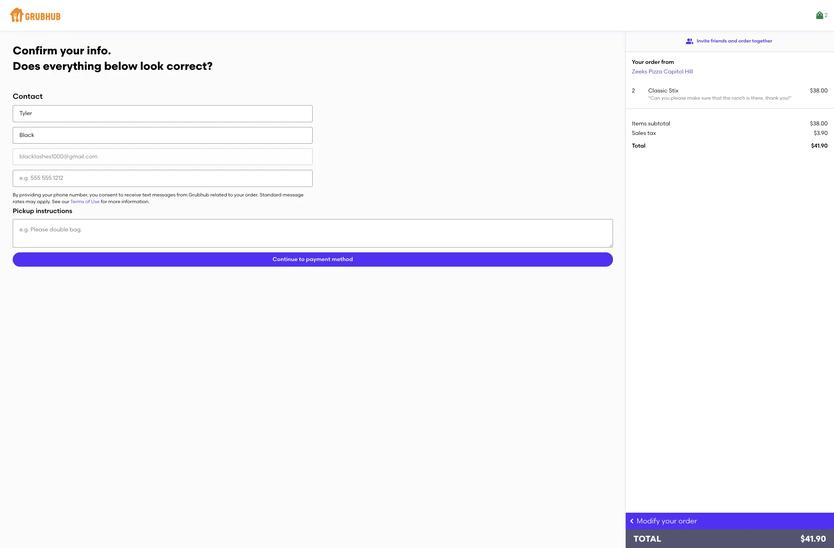 Task type: locate. For each thing, give the bounding box(es) containing it.
1 horizontal spatial you
[[662, 95, 670, 101]]

total
[[632, 143, 646, 149], [634, 534, 662, 544]]

2 button
[[816, 8, 828, 23]]

consent
[[99, 192, 118, 198]]

1 horizontal spatial from
[[662, 59, 675, 66]]

order right 'and'
[[739, 38, 752, 44]]

order.
[[245, 192, 259, 198]]

1 horizontal spatial "
[[790, 95, 792, 101]]

grubhub
[[189, 192, 209, 198]]

Email email field
[[13, 149, 313, 165]]

0 vertical spatial $38.00
[[811, 87, 828, 94]]

Last name text field
[[13, 127, 313, 144]]

pickup
[[13, 207, 34, 215]]

1 vertical spatial from
[[177, 192, 188, 198]]

of
[[85, 199, 90, 205]]

1 vertical spatial 2
[[632, 87, 636, 94]]

from
[[662, 59, 675, 66], [177, 192, 188, 198]]

1 vertical spatial order
[[646, 59, 661, 66]]

1 horizontal spatial order
[[679, 517, 698, 526]]

1 vertical spatial $38.00
[[811, 120, 828, 127]]

message
[[283, 192, 304, 198]]

2 horizontal spatial to
[[299, 256, 305, 263]]

you down the classic stix
[[662, 95, 670, 101]]

to right "related"
[[228, 192, 233, 198]]

from inside your order from zeeks pizza capitol hill
[[662, 59, 675, 66]]

payment
[[306, 256, 331, 263]]

0 horizontal spatial "
[[649, 95, 651, 101]]

0 vertical spatial you
[[662, 95, 670, 101]]

your right the modify
[[662, 517, 677, 526]]

0 horizontal spatial from
[[177, 192, 188, 198]]

terms of use link
[[70, 199, 100, 205]]

you
[[662, 95, 670, 101], [90, 192, 98, 198]]

from up zeeks pizza capitol hill link
[[662, 59, 675, 66]]

method
[[332, 256, 353, 263]]

you up use
[[90, 192, 98, 198]]

2
[[825, 12, 828, 19], [632, 87, 636, 94]]

" down classic
[[649, 95, 651, 101]]

$38.00 inside $38.00 " can you please make sure that the ranch is there, thank you! "
[[811, 87, 828, 94]]

by
[[13, 192, 18, 198]]

2 horizontal spatial order
[[739, 38, 752, 44]]

correct?
[[167, 59, 213, 73]]

capitol
[[664, 68, 684, 75]]

standard
[[260, 192, 282, 198]]

contact
[[13, 92, 43, 101]]

your order from zeeks pizza capitol hill
[[632, 59, 694, 75]]

1 horizontal spatial to
[[228, 192, 233, 198]]

to left payment
[[299, 256, 305, 263]]

your up "everything"
[[60, 44, 84, 57]]

" right thank
[[790, 95, 792, 101]]

to inside button
[[299, 256, 305, 263]]

1 vertical spatial you
[[90, 192, 98, 198]]

total down the modify
[[634, 534, 662, 544]]

by providing your phone number, you consent to receive text messages from grubhub related to your order. standard message rates may apply. see our
[[13, 192, 304, 205]]

from left grubhub
[[177, 192, 188, 198]]

the
[[724, 95, 731, 101]]

order right the modify
[[679, 517, 698, 526]]

total down sales
[[632, 143, 646, 149]]

modify your order
[[637, 517, 698, 526]]

$38.00
[[811, 87, 828, 94], [811, 120, 828, 127]]

invite friends and order together button
[[686, 34, 773, 48]]

confirm
[[13, 44, 57, 57]]

0 vertical spatial total
[[632, 143, 646, 149]]

more
[[108, 199, 120, 205]]

terms
[[70, 199, 84, 205]]

0 vertical spatial $41.90
[[812, 143, 828, 149]]

related
[[211, 192, 227, 198]]

order up pizza
[[646, 59, 661, 66]]

order
[[739, 38, 752, 44], [646, 59, 661, 66], [679, 517, 698, 526]]

"
[[649, 95, 651, 101], [790, 95, 792, 101]]

0 vertical spatial from
[[662, 59, 675, 66]]

0 vertical spatial order
[[739, 38, 752, 44]]

1 $38.00 from the top
[[811, 87, 828, 94]]

continue to payment method
[[273, 256, 353, 263]]

2 " from the left
[[790, 95, 792, 101]]

info.
[[87, 44, 111, 57]]

$41.90
[[812, 143, 828, 149], [801, 534, 827, 544]]

tax
[[648, 130, 657, 137]]

0 horizontal spatial order
[[646, 59, 661, 66]]

0 horizontal spatial you
[[90, 192, 98, 198]]

subtotal
[[649, 120, 671, 127]]

$38.00 for $38.00
[[811, 120, 828, 127]]

0 vertical spatial 2
[[825, 12, 828, 19]]

your
[[60, 44, 84, 57], [42, 192, 52, 198], [234, 192, 244, 198], [662, 517, 677, 526]]

you!
[[781, 95, 790, 101]]

invite friends and order together
[[697, 38, 773, 44]]

items
[[632, 120, 647, 127]]

to up more in the left top of the page
[[119, 192, 123, 198]]

order inside button
[[739, 38, 752, 44]]

2 $38.00 from the top
[[811, 120, 828, 127]]

for
[[101, 199, 107, 205]]

messages
[[152, 192, 176, 198]]

text
[[142, 192, 151, 198]]

Phone telephone field
[[13, 170, 313, 187]]

0 horizontal spatial to
[[119, 192, 123, 198]]

to
[[119, 192, 123, 198], [228, 192, 233, 198], [299, 256, 305, 263]]

your inside the confirm your info. does everything below look correct?
[[60, 44, 84, 57]]

First name text field
[[13, 105, 313, 122]]

look
[[140, 59, 164, 73]]

1 horizontal spatial 2
[[825, 12, 828, 19]]

items subtotal
[[632, 120, 671, 127]]

from inside the 'by providing your phone number, you consent to receive text messages from grubhub related to your order. standard message rates may apply. see our'
[[177, 192, 188, 198]]

pickup instructions
[[13, 207, 72, 215]]

you inside $38.00 " can you please make sure that the ranch is there, thank you! "
[[662, 95, 670, 101]]



Task type: vqa. For each thing, say whether or not it's contained in the screenshot.
Cherry to the right
no



Task type: describe. For each thing, give the bounding box(es) containing it.
Pickup instructions text field
[[13, 219, 613, 248]]

receive
[[125, 192, 141, 198]]

does
[[13, 59, 40, 73]]

classic stix
[[649, 87, 679, 94]]

zeeks
[[632, 68, 648, 75]]

invite
[[697, 38, 710, 44]]

together
[[753, 38, 773, 44]]

friends
[[711, 38, 728, 44]]

number,
[[69, 192, 88, 198]]

people icon image
[[686, 37, 694, 45]]

$38.00 " can you please make sure that the ranch is there, thank you! "
[[649, 87, 828, 101]]

stix
[[670, 87, 679, 94]]

zeeks pizza capitol hill link
[[632, 68, 694, 75]]

2 inside button
[[825, 12, 828, 19]]

svg image
[[629, 518, 636, 525]]

thank
[[766, 95, 779, 101]]

modify
[[637, 517, 661, 526]]

your left order.
[[234, 192, 244, 198]]

your up 'apply.'
[[42, 192, 52, 198]]

order inside your order from zeeks pizza capitol hill
[[646, 59, 661, 66]]

apply.
[[37, 199, 51, 205]]

can
[[651, 95, 661, 101]]

main navigation navigation
[[0, 0, 835, 31]]

sure
[[702, 95, 712, 101]]

make
[[688, 95, 701, 101]]

1 " from the left
[[649, 95, 651, 101]]

1 vertical spatial $41.90
[[801, 534, 827, 544]]

ranch
[[732, 95, 746, 101]]

see
[[52, 199, 61, 205]]

and
[[729, 38, 738, 44]]

1 vertical spatial total
[[634, 534, 662, 544]]

hill
[[685, 68, 694, 75]]

your
[[632, 59, 645, 66]]

may
[[26, 199, 36, 205]]

confirm your info. does everything below look correct?
[[13, 44, 213, 73]]

continue to payment method button
[[13, 253, 613, 267]]

continue
[[273, 256, 298, 263]]

rates
[[13, 199, 24, 205]]

below
[[104, 59, 138, 73]]

our
[[62, 199, 69, 205]]

$38.00 for $38.00 " can you please make sure that the ranch is there, thank you! "
[[811, 87, 828, 94]]

terms of use for more information.
[[70, 199, 150, 205]]

use
[[91, 199, 100, 205]]

there,
[[752, 95, 765, 101]]

information.
[[122, 199, 150, 205]]

providing
[[19, 192, 41, 198]]

0 horizontal spatial 2
[[632, 87, 636, 94]]

please
[[671, 95, 687, 101]]

sales
[[632, 130, 647, 137]]

pizza
[[649, 68, 663, 75]]

$3.90
[[815, 130, 828, 137]]

classic
[[649, 87, 668, 94]]

everything
[[43, 59, 102, 73]]

phone
[[53, 192, 68, 198]]

that
[[713, 95, 723, 101]]

you inside the 'by providing your phone number, you consent to receive text messages from grubhub related to your order. standard message rates may apply. see our'
[[90, 192, 98, 198]]

2 vertical spatial order
[[679, 517, 698, 526]]

sales tax
[[632, 130, 657, 137]]

instructions
[[36, 207, 72, 215]]

is
[[747, 95, 750, 101]]



